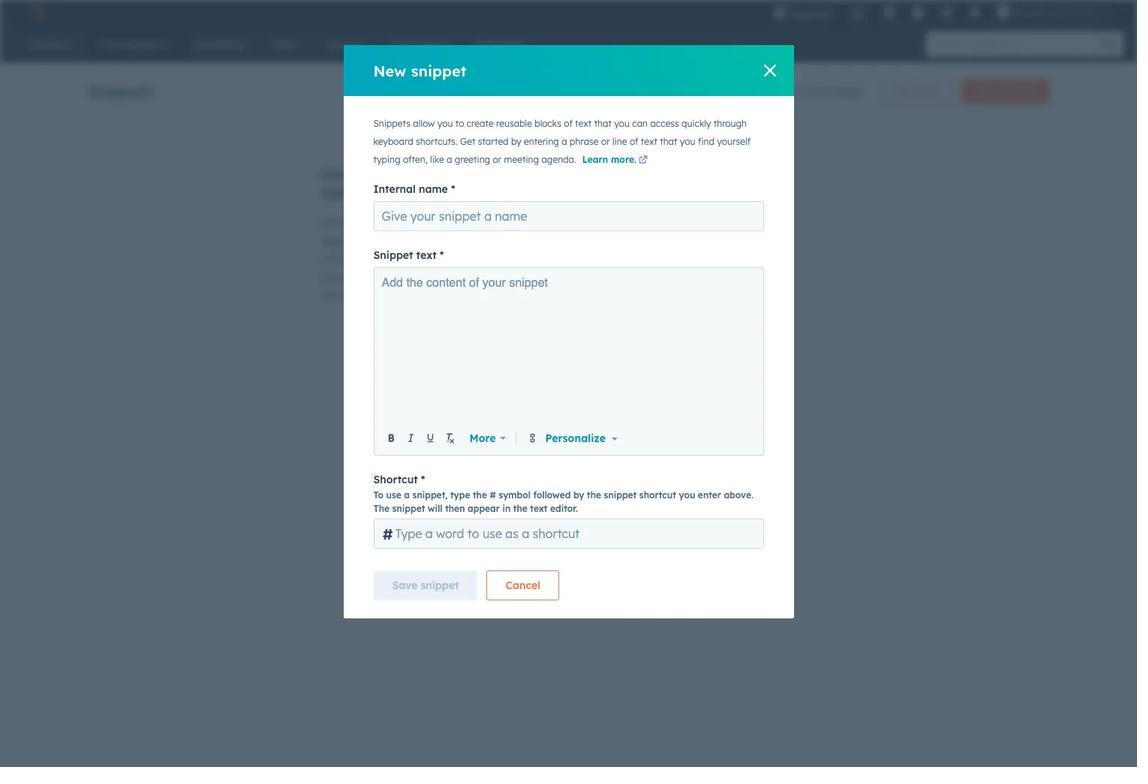 Task type: vqa. For each thing, say whether or not it's contained in the screenshot.
the 24 to the bottom
no



Task type: describe. For each thing, give the bounding box(es) containing it.
calling icon button
[[845, 2, 870, 23]]

save for save time writing emails and taking notes
[[321, 164, 358, 183]]

# inside shortcut element
[[382, 524, 393, 543]]

hubspot link
[[18, 3, 56, 21]]

log
[[378, 270, 393, 284]]

to right sent
[[444, 234, 454, 248]]

snippets allow you to create reusable blocks of text that you can access quickly through keyboard shortcuts. get started by entering a phrase or line of text that you find yourself typing often, like a greeting or meeting agenda.
[[373, 118, 751, 165]]

apoptosis studios
[[1014, 6, 1097, 18]]

you up shortcuts.
[[437, 118, 453, 129]]

settings image
[[940, 7, 954, 20]]

find
[[698, 136, 715, 147]]

symbol
[[499, 489, 531, 501]]

will
[[428, 503, 443, 514]]

greeting
[[455, 154, 490, 165]]

internal
[[373, 182, 416, 196]]

snippet,
[[413, 489, 448, 501]]

above.
[[724, 489, 754, 501]]

create snippet
[[974, 86, 1036, 97]]

type inside shortcut to use a snippet, type the # symbol followed by the snippet shortcut you enter above. the snippet will then appear in the text editor.
[[450, 489, 470, 501]]

the down the symbol
[[513, 503, 528, 514]]

typing
[[373, 154, 401, 165]]

1 link opens in a new window image from the top
[[639, 154, 648, 167]]

shortcuts.
[[416, 136, 458, 147]]

common
[[472, 216, 516, 230]]

0
[[793, 85, 800, 98]]

through
[[714, 118, 747, 129]]

new folder
[[893, 86, 940, 97]]

you left can
[[614, 118, 630, 129]]

# inside shortcut to use a snippet, type the # symbol followed by the snippet shortcut you enter above. the snippet will then appear in the text editor.
[[490, 489, 496, 501]]

blocks
[[535, 118, 562, 129]]

notes inside save time writing emails and taking notes
[[374, 183, 415, 202]]

appear
[[468, 503, 500, 514]]

sent
[[420, 234, 441, 248]]

the right followed at bottom
[[587, 489, 601, 501]]

name
[[419, 182, 448, 196]]

over
[[398, 288, 420, 302]]

2 horizontal spatial a
[[562, 136, 567, 147]]

emails inside save time writing emails and taking notes
[[458, 164, 507, 183]]

enter
[[698, 489, 721, 501]]

personalize button
[[542, 430, 621, 446]]

personalize
[[545, 431, 606, 445]]

Search HubSpot search field
[[926, 32, 1110, 57]]

text up phrase
[[575, 118, 592, 129]]

create for create shortcuts to your most common responses in emails sent to prospects and notes logged in your crm. quickly send emails and log notes without having to type the same thing over and over.
[[321, 216, 354, 230]]

content
[[426, 276, 466, 290]]

to
[[373, 489, 384, 501]]

the inside create shortcuts to your most common responses in emails sent to prospects and notes logged in your crm. quickly send emails and log notes without having to type the same thing over and over.
[[321, 288, 337, 302]]

internal name
[[373, 182, 448, 196]]

2 vertical spatial notes
[[396, 270, 423, 284]]

often,
[[403, 154, 428, 165]]

calling icon image
[[851, 8, 864, 21]]

create shortcuts to your most common responses in emails sent to prospects and notes logged in your crm. quickly send emails and log notes without having to type the same thing over and over.
[[321, 216, 538, 302]]

new for new folder
[[893, 86, 912, 97]]

started
[[478, 136, 509, 147]]

help image
[[912, 7, 925, 20]]

can
[[632, 118, 648, 129]]

and down logged
[[356, 270, 375, 284]]

close image
[[764, 65, 776, 77]]

marketplaces image
[[883, 7, 897, 20]]

snippet
[[373, 248, 413, 262]]

save snippet button
[[373, 571, 478, 601]]

line
[[613, 136, 627, 147]]

without
[[426, 270, 464, 284]]

dialog containing new snippet
[[343, 45, 794, 619]]

Type a word to use as a shortcut text field
[[373, 519, 764, 549]]

1 horizontal spatial that
[[660, 136, 677, 147]]

0 of 5 created
[[793, 85, 863, 98]]

0 vertical spatial your
[[419, 216, 441, 230]]

the
[[373, 503, 390, 514]]

type inside create shortcuts to your most common responses in emails sent to prospects and notes logged in your crm. quickly send emails and log notes without having to type the same thing over and over.
[[516, 270, 538, 284]]

new folder button
[[881, 80, 952, 104]]

get
[[460, 136, 475, 147]]

snippet text
[[373, 248, 437, 262]]

to inside snippets allow you to create reusable blocks of text that you can access quickly through keyboard shortcuts. get started by entering a phrase or line of text that you find yourself typing often, like a greeting or meeting agenda.
[[455, 118, 464, 129]]

to down send at the left of the page
[[503, 270, 513, 284]]

notifications button
[[963, 0, 988, 24]]

0 horizontal spatial that
[[594, 118, 612, 129]]

like
[[430, 154, 444, 165]]

shortcut
[[373, 473, 418, 486]]

shortcut to use a snippet, type the # symbol followed by the snippet shortcut you enter above. the snippet will then appear in the text editor.
[[373, 473, 754, 514]]

marketplaces button
[[874, 0, 906, 24]]

apoptosis studios button
[[988, 0, 1119, 24]]

created
[[825, 85, 863, 98]]

shortcuts
[[357, 216, 403, 230]]

cancel
[[506, 579, 541, 592]]

yourself
[[717, 136, 751, 147]]

upgrade
[[790, 8, 832, 20]]

send
[[493, 252, 516, 266]]

help button
[[906, 0, 931, 24]]

keyboard
[[373, 136, 413, 147]]

more button
[[460, 431, 516, 446]]

search image
[[1103, 38, 1116, 51]]

of right blocks
[[564, 118, 573, 129]]

responses
[[321, 234, 371, 248]]

quickly
[[682, 118, 711, 129]]

menu containing apoptosis studios
[[764, 0, 1119, 29]]

hubspot image
[[27, 3, 45, 21]]

same
[[340, 288, 367, 302]]

learn
[[582, 154, 608, 165]]

meeting
[[504, 154, 539, 165]]

cancel button
[[487, 571, 559, 601]]

time
[[362, 164, 396, 183]]

to right shortcuts
[[406, 216, 416, 230]]

0 vertical spatial in
[[373, 234, 382, 248]]

of right the line
[[630, 136, 638, 147]]

studios
[[1062, 6, 1097, 18]]

phrase
[[570, 136, 599, 147]]



Task type: locate. For each thing, give the bounding box(es) containing it.
0 vertical spatial by
[[511, 136, 522, 147]]

create inside create snippet button
[[974, 86, 1002, 97]]

entering
[[524, 136, 559, 147]]

new for new snippet
[[373, 61, 407, 80]]

the left "same"
[[321, 288, 337, 302]]

notes
[[374, 183, 415, 202], [321, 252, 348, 266], [396, 270, 423, 284]]

type down send at the left of the page
[[516, 270, 538, 284]]

0 vertical spatial notes
[[374, 183, 415, 202]]

0 vertical spatial emails
[[458, 164, 507, 183]]

link opens in a new window image inside learn more. "link"
[[639, 156, 648, 165]]

emails up snippet text
[[385, 234, 417, 248]]

text down can
[[641, 136, 658, 147]]

1 vertical spatial emails
[[385, 234, 417, 248]]

0 vertical spatial a
[[562, 136, 567, 147]]

0 vertical spatial that
[[594, 118, 612, 129]]

folder
[[915, 86, 940, 97]]

quickly
[[453, 252, 490, 266]]

writing
[[400, 164, 454, 183]]

agenda.
[[542, 154, 576, 165]]

5
[[816, 85, 822, 98]]

create down search hubspot search box
[[974, 86, 1002, 97]]

in inside shortcut to use a snippet, type the # symbol followed by the snippet shortcut you enter above. the snippet will then appear in the text editor.
[[503, 503, 511, 514]]

or
[[601, 136, 610, 147], [493, 154, 502, 165]]

2 vertical spatial in
[[503, 503, 511, 514]]

snippet inside banner
[[1005, 86, 1036, 97]]

use
[[386, 489, 402, 501]]

dialog
[[343, 45, 794, 619]]

snippets for snippets
[[88, 81, 154, 100]]

crm.
[[425, 252, 451, 266]]

shortcut
[[639, 489, 676, 501]]

0 horizontal spatial emails
[[321, 270, 353, 284]]

notifications image
[[969, 7, 982, 20]]

1 vertical spatial #
[[382, 524, 393, 543]]

emails down started
[[458, 164, 507, 183]]

2 vertical spatial a
[[404, 489, 410, 501]]

the right add
[[406, 276, 423, 290]]

by down reusable
[[511, 136, 522, 147]]

of left 5
[[803, 85, 813, 98]]

allow
[[413, 118, 435, 129]]

you left enter
[[679, 489, 695, 501]]

and up send at the left of the page
[[509, 234, 528, 248]]

new snippet
[[373, 61, 467, 80]]

1 vertical spatial create
[[321, 216, 354, 230]]

text down sent
[[416, 248, 437, 262]]

0 vertical spatial or
[[601, 136, 610, 147]]

new left folder
[[893, 86, 912, 97]]

# up appear
[[490, 489, 496, 501]]

0 vertical spatial save
[[321, 164, 358, 183]]

0 horizontal spatial save
[[321, 164, 358, 183]]

more.
[[611, 154, 637, 165]]

new
[[373, 61, 407, 80], [893, 86, 912, 97]]

save for save snippet
[[392, 579, 418, 592]]

0 horizontal spatial #
[[382, 524, 393, 543]]

upgrade image
[[773, 7, 787, 20]]

Internal name text field
[[373, 201, 764, 231]]

more
[[470, 431, 496, 445]]

thing
[[370, 288, 395, 302]]

having
[[466, 270, 500, 284]]

0 horizontal spatial in
[[373, 234, 382, 248]]

0 horizontal spatial by
[[511, 136, 522, 147]]

most
[[444, 216, 469, 230]]

0 horizontal spatial create
[[321, 216, 354, 230]]

text inside shortcut to use a snippet, type the # symbol followed by the snippet shortcut you enter above. the snippet will then appear in the text editor.
[[530, 503, 548, 514]]

create up responses
[[321, 216, 354, 230]]

and down the without
[[422, 288, 442, 302]]

1 vertical spatial by
[[573, 489, 584, 501]]

# down the
[[382, 524, 393, 543]]

0 vertical spatial create
[[974, 86, 1002, 97]]

that up phrase
[[594, 118, 612, 129]]

1 horizontal spatial save
[[392, 579, 418, 592]]

in down shortcuts
[[373, 234, 382, 248]]

2 vertical spatial your
[[483, 276, 506, 290]]

menu
[[764, 0, 1119, 29]]

your down sent
[[400, 252, 422, 266]]

by up editor.
[[573, 489, 584, 501]]

1 horizontal spatial snippets
[[373, 118, 411, 129]]

1 horizontal spatial a
[[447, 154, 452, 165]]

new inside dialog
[[373, 61, 407, 80]]

by inside shortcut to use a snippet, type the # symbol followed by the snippet shortcut you enter above. the snippet will then appear in the text editor.
[[573, 489, 584, 501]]

1 horizontal spatial in
[[388, 252, 397, 266]]

emails
[[458, 164, 507, 183], [385, 234, 417, 248], [321, 270, 353, 284]]

1 vertical spatial in
[[388, 252, 397, 266]]

1 vertical spatial or
[[493, 154, 502, 165]]

type
[[516, 270, 538, 284], [450, 489, 470, 501]]

save snippet
[[392, 579, 459, 592]]

1 horizontal spatial create
[[974, 86, 1002, 97]]

1 horizontal spatial by
[[573, 489, 584, 501]]

a right like
[[447, 154, 452, 165]]

to up get
[[455, 118, 464, 129]]

create for create snippet
[[974, 86, 1002, 97]]

2 horizontal spatial in
[[503, 503, 511, 514]]

#
[[490, 489, 496, 501], [382, 524, 393, 543]]

editor.
[[550, 503, 578, 514]]

create inside create shortcuts to your most common responses in emails sent to prospects and notes logged in your crm. quickly send emails and log notes without having to type the same thing over and over.
[[321, 216, 354, 230]]

1 horizontal spatial #
[[490, 489, 496, 501]]

learn more. link
[[582, 154, 650, 167]]

prospects
[[457, 234, 506, 248]]

reusable
[[496, 118, 532, 129]]

logged
[[351, 252, 385, 266]]

add the content of your snippet
[[382, 276, 548, 290]]

type up the then
[[450, 489, 470, 501]]

your down send at the left of the page
[[483, 276, 506, 290]]

snippets for snippets allow you to create reusable blocks of text that you can access quickly through keyboard shortcuts. get started by entering a phrase or line of text that you find yourself typing often, like a greeting or meeting agenda.
[[373, 118, 411, 129]]

save inside save time writing emails and taking notes
[[321, 164, 358, 183]]

0 horizontal spatial snippets
[[88, 81, 154, 100]]

0 vertical spatial new
[[373, 61, 407, 80]]

of
[[803, 85, 813, 98], [564, 118, 573, 129], [630, 136, 638, 147], [469, 276, 479, 290]]

by
[[511, 136, 522, 147], [573, 489, 584, 501]]

0 horizontal spatial a
[[404, 489, 410, 501]]

1 horizontal spatial type
[[516, 270, 538, 284]]

None text field
[[382, 275, 756, 425]]

create snippet button
[[961, 80, 1049, 104]]

search button
[[1095, 32, 1124, 57]]

0 vertical spatial snippets
[[88, 81, 154, 100]]

followed
[[533, 489, 571, 501]]

that down access
[[660, 136, 677, 147]]

notes down responses
[[321, 252, 348, 266]]

1 vertical spatial a
[[447, 154, 452, 165]]

snippets banner
[[88, 75, 1049, 104]]

notes up over
[[396, 270, 423, 284]]

learn more.
[[582, 154, 637, 165]]

create
[[467, 118, 494, 129]]

or down started
[[493, 154, 502, 165]]

2 vertical spatial emails
[[321, 270, 353, 284]]

your up sent
[[419, 216, 441, 230]]

1 horizontal spatial emails
[[385, 234, 417, 248]]

1 vertical spatial that
[[660, 136, 677, 147]]

0 vertical spatial type
[[516, 270, 538, 284]]

0 horizontal spatial type
[[450, 489, 470, 501]]

or left the line
[[601, 136, 610, 147]]

emails up "same"
[[321, 270, 353, 284]]

tara schultz image
[[997, 5, 1011, 19]]

access
[[650, 118, 679, 129]]

shortcut element
[[373, 519, 764, 549]]

add
[[382, 276, 403, 290]]

you inside shortcut to use a snippet, type the # symbol followed by the snippet shortcut you enter above. the snippet will then appear in the text editor.
[[679, 489, 695, 501]]

1 vertical spatial snippets
[[373, 118, 411, 129]]

in up log
[[388, 252, 397, 266]]

text down followed at bottom
[[530, 503, 548, 514]]

you
[[437, 118, 453, 129], [614, 118, 630, 129], [680, 136, 696, 147], [679, 489, 695, 501]]

0 horizontal spatial new
[[373, 61, 407, 80]]

a inside shortcut to use a snippet, type the # symbol followed by the snippet shortcut you enter above. the snippet will then appear in the text editor.
[[404, 489, 410, 501]]

and
[[512, 164, 541, 183], [509, 234, 528, 248], [356, 270, 375, 284], [422, 288, 442, 302]]

0 horizontal spatial or
[[493, 154, 502, 165]]

text
[[575, 118, 592, 129], [641, 136, 658, 147], [416, 248, 437, 262], [530, 503, 548, 514]]

of inside snippets banner
[[803, 85, 813, 98]]

notes up shortcuts
[[374, 183, 415, 202]]

1 horizontal spatial or
[[601, 136, 610, 147]]

1 vertical spatial your
[[400, 252, 422, 266]]

new up keyboard
[[373, 61, 407, 80]]

in
[[373, 234, 382, 248], [388, 252, 397, 266], [503, 503, 511, 514]]

settings link
[[931, 0, 963, 24]]

a
[[562, 136, 567, 147], [447, 154, 452, 165], [404, 489, 410, 501]]

you left find
[[680, 136, 696, 147]]

new inside button
[[893, 86, 912, 97]]

2 link opens in a new window image from the top
[[639, 156, 648, 165]]

by inside snippets allow you to create reusable blocks of text that you can access quickly through keyboard shortcuts. get started by entering a phrase or line of text that you find yourself typing often, like a greeting or meeting agenda.
[[511, 136, 522, 147]]

over.
[[445, 288, 467, 302]]

a up agenda.
[[562, 136, 567, 147]]

create
[[974, 86, 1002, 97], [321, 216, 354, 230]]

snippets inside snippets allow you to create reusable blocks of text that you can access quickly through keyboard shortcuts. get started by entering a phrase or line of text that you find yourself typing often, like a greeting or meeting agenda.
[[373, 118, 411, 129]]

save inside button
[[392, 579, 418, 592]]

0 vertical spatial #
[[490, 489, 496, 501]]

the up appear
[[473, 489, 487, 501]]

in down the symbol
[[503, 503, 511, 514]]

1 vertical spatial save
[[392, 579, 418, 592]]

of right over. at the top of the page
[[469, 276, 479, 290]]

snippets inside banner
[[88, 81, 154, 100]]

apoptosis
[[1014, 6, 1060, 18]]

and left agenda.
[[512, 164, 541, 183]]

link opens in a new window image
[[639, 154, 648, 167], [639, 156, 648, 165]]

snippet
[[411, 61, 467, 80], [1005, 86, 1036, 97], [509, 276, 548, 290], [604, 489, 637, 501], [392, 503, 425, 514], [421, 579, 459, 592]]

1 horizontal spatial new
[[893, 86, 912, 97]]

1 vertical spatial notes
[[321, 252, 348, 266]]

1 vertical spatial type
[[450, 489, 470, 501]]

taking
[[321, 183, 370, 202]]

2 horizontal spatial emails
[[458, 164, 507, 183]]

and inside save time writing emails and taking notes
[[512, 164, 541, 183]]

the
[[406, 276, 423, 290], [321, 288, 337, 302], [473, 489, 487, 501], [587, 489, 601, 501], [513, 503, 528, 514]]

1 vertical spatial new
[[893, 86, 912, 97]]

save time writing emails and taking notes
[[321, 164, 541, 202]]

a right use
[[404, 489, 410, 501]]

that
[[594, 118, 612, 129], [660, 136, 677, 147]]

to
[[455, 118, 464, 129], [406, 216, 416, 230], [444, 234, 454, 248], [503, 270, 513, 284]]

then
[[445, 503, 465, 514]]



